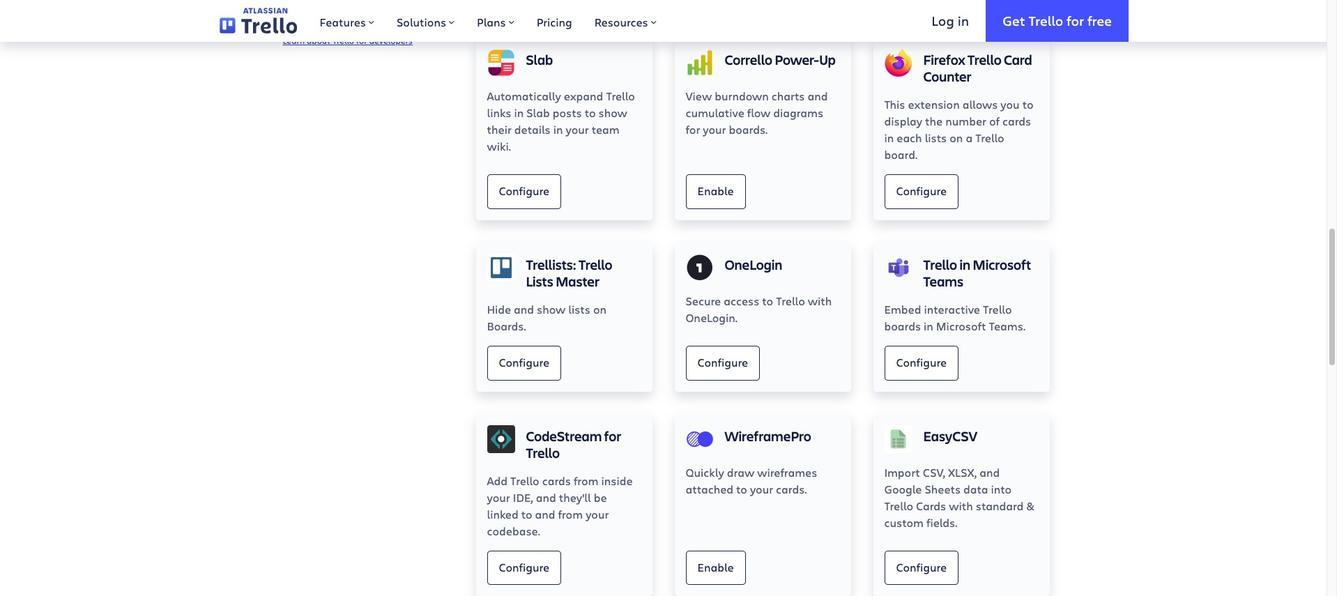 Task type: vqa. For each thing, say whether or not it's contained in the screenshot.
(2)
no



Task type: locate. For each thing, give the bounding box(es) containing it.
enable for wireframepro
[[697, 560, 734, 574]]

board.
[[884, 147, 917, 161]]

resources button
[[583, 0, 668, 42]]

0 vertical spatial show
[[599, 105, 627, 120]]

show down lists
[[537, 302, 566, 316]]

in left each
[[884, 130, 894, 145]]

0 vertical spatial enable
[[697, 183, 734, 198]]

1 horizontal spatial on
[[950, 130, 963, 145]]

1 horizontal spatial with
[[949, 498, 973, 513]]

view
[[686, 88, 712, 103]]

1 vertical spatial of
[[989, 113, 1000, 128]]

configure link for slab
[[487, 174, 561, 209]]

configure for easycsv
[[896, 560, 947, 574]]

to down draw on the right bottom of page
[[736, 481, 747, 496]]

flow
[[747, 105, 771, 120]]

to down build
[[283, 17, 291, 28]]

details
[[514, 122, 551, 136]]

to right you
[[1022, 97, 1033, 111]]

0 vertical spatial microsoft
[[973, 255, 1031, 274]]

with
[[808, 293, 832, 308], [949, 498, 973, 513]]

1 horizontal spatial lists
[[925, 130, 947, 145]]

configure link down onelogin.
[[686, 345, 760, 380]]

0 vertical spatial lists
[[925, 130, 947, 145]]

log
[[932, 12, 954, 29]]

your inside automatically expand trello links in slab posts to show their details in your team wiki.
[[566, 122, 589, 136]]

0 horizontal spatial show
[[537, 302, 566, 316]]

data
[[963, 481, 988, 496]]

configure down the boards.
[[499, 355, 549, 369]]

trello inside "this extension allows you to display the number of cards in each lists on a trello board."
[[975, 130, 1004, 145]]

on down master
[[593, 302, 606, 316]]

wiki.
[[487, 138, 511, 153]]

trello inside codestream for trello
[[526, 443, 560, 462]]

1 horizontal spatial cards
[[1002, 113, 1031, 128]]

slab up details
[[526, 105, 550, 120]]

to right access
[[762, 293, 773, 308]]

your down draw on the right bottom of page
[[750, 481, 773, 496]]

burndown
[[715, 88, 769, 103]]

plans
[[477, 15, 506, 29]]

to
[[283, 17, 291, 28], [1022, 97, 1033, 111], [585, 105, 596, 120], [762, 293, 773, 308], [736, 481, 747, 496], [521, 506, 532, 521]]

codestream for trello
[[526, 426, 621, 462]]

1 enable from the top
[[697, 183, 734, 198]]

cards
[[1002, 113, 1031, 128], [542, 473, 571, 488]]

configure link for firefox trello card counter
[[884, 174, 959, 209]]

interactive
[[924, 302, 980, 316]]

and up diagrams
[[808, 88, 828, 103]]

configure link down wiki.
[[487, 174, 561, 209]]

on
[[950, 130, 963, 145], [593, 302, 606, 316]]

trello
[[1029, 12, 1063, 29], [293, 17, 315, 28], [332, 35, 354, 46], [968, 50, 1001, 69], [606, 88, 635, 103], [975, 130, 1004, 145], [579, 255, 612, 274], [923, 255, 957, 274], [776, 293, 805, 308], [983, 302, 1012, 316], [526, 443, 560, 462], [510, 473, 539, 488], [884, 498, 913, 513]]

1 vertical spatial lists
[[568, 302, 590, 316]]

show up team at top
[[599, 105, 627, 120]]

cards up they'll
[[542, 473, 571, 488]]

0 horizontal spatial lists
[[568, 302, 590, 316]]

1 vertical spatial cards
[[542, 473, 571, 488]]

cards inside add trello cards from inside your ide, and they'll be linked to and from your codebase.
[[542, 473, 571, 488]]

view burndown charts and cumulative flow diagrams for your boards.
[[686, 88, 828, 136]]

0 horizontal spatial with
[[808, 293, 832, 308]]

trello inside automatically expand trello links in slab posts to show their details in your team wiki.
[[606, 88, 635, 103]]

for down the millions
[[356, 35, 367, 46]]

configure down onelogin.
[[697, 355, 748, 369]]

sheets
[[925, 481, 961, 496]]

on left the a on the right top of the page
[[950, 130, 963, 145]]

configure down boards at bottom right
[[896, 355, 947, 369]]

card
[[1004, 50, 1032, 69]]

1 horizontal spatial of
[[989, 113, 1000, 128]]

2 enable link from the top
[[686, 550, 746, 585]]

lists down the on the top right of the page
[[925, 130, 947, 145]]

configure link down boards at bottom right
[[884, 345, 959, 380]]

0 vertical spatial on
[[950, 130, 963, 145]]

slab up automatically
[[526, 50, 553, 69]]

microsoft down interactive on the bottom of the page
[[936, 318, 986, 333]]

1 enable link from the top
[[686, 174, 746, 209]]

add trello cards from inside your ide, and they'll be linked to and from your codebase.
[[487, 473, 633, 538]]

1 horizontal spatial show
[[599, 105, 627, 120]]

up
[[819, 50, 836, 69]]

1 vertical spatial slab
[[526, 105, 550, 120]]

to inside secure access to trello with onelogin.
[[762, 293, 773, 308]]

microsoft right the teams on the right top
[[973, 255, 1031, 274]]

0 vertical spatial with
[[808, 293, 832, 308]]

from
[[574, 473, 598, 488], [558, 506, 583, 521]]

1 vertical spatial enable link
[[686, 550, 746, 585]]

microsoft
[[973, 255, 1031, 274], [936, 318, 986, 333]]

trello inside import csv, xlsx, and google sheets data into trello cards with standard & custom fields.
[[884, 498, 913, 513]]

configure down custom
[[896, 560, 947, 574]]

0 horizontal spatial cards
[[542, 473, 571, 488]]

lists inside hide and show lists on boards.
[[568, 302, 590, 316]]

microsoft inside the 'trello in microsoft teams'
[[973, 255, 1031, 274]]

configure down board.
[[896, 183, 947, 198]]

in right log
[[958, 12, 969, 29]]

configure down wiki.
[[499, 183, 549, 198]]

and up into
[[980, 465, 1000, 479]]

0 horizontal spatial on
[[593, 302, 606, 316]]

on inside hide and show lists on boards.
[[593, 302, 606, 316]]

1 vertical spatial show
[[537, 302, 566, 316]]

plans button
[[466, 0, 525, 42]]

your down cumulative
[[703, 122, 726, 136]]

in
[[958, 12, 969, 29], [514, 105, 524, 120], [553, 122, 563, 136], [884, 130, 894, 145], [959, 255, 970, 274], [924, 318, 933, 333]]

in down automatically
[[514, 105, 524, 120]]

add
[[487, 473, 508, 488]]

enable link for corrello power-up
[[686, 174, 746, 209]]

xlsx,
[[948, 465, 977, 479]]

for inside codestream for trello
[[604, 426, 621, 445]]

of down "that"
[[368, 17, 375, 28]]

draw
[[727, 465, 754, 479]]

users.
[[378, 17, 401, 28]]

of inside "this extension allows you to display the number of cards in each lists on a trello board."
[[989, 113, 1000, 128]]

2 enable from the top
[[697, 560, 734, 574]]

in inside "this extension allows you to display the number of cards in each lists on a trello board."
[[884, 130, 894, 145]]

configure link for onelogin
[[686, 345, 760, 380]]

cards down you
[[1002, 113, 1031, 128]]

for down cumulative
[[686, 122, 700, 136]]

to down the expand
[[585, 105, 596, 120]]

show
[[599, 105, 627, 120], [537, 302, 566, 316]]

of down allows
[[989, 113, 1000, 128]]

hide
[[487, 302, 511, 316]]

configure
[[499, 183, 549, 198], [896, 183, 947, 198], [499, 355, 549, 369], [697, 355, 748, 369], [896, 355, 947, 369], [499, 560, 549, 574], [896, 560, 947, 574]]

features button
[[308, 0, 385, 42]]

slab
[[526, 50, 553, 69], [526, 105, 550, 120]]

cards
[[916, 498, 946, 513]]

trello inside add trello cards from inside your ide, and they'll be linked to and from your codebase.
[[510, 473, 539, 488]]

attached
[[686, 481, 733, 496]]

your down posts
[[566, 122, 589, 136]]

in up interactive on the bottom of the page
[[959, 255, 970, 274]]

millions
[[334, 17, 366, 28]]

show inside automatically expand trello links in slab posts to show their details in your team wiki.
[[599, 105, 627, 120]]

your
[[408, 4, 425, 15], [566, 122, 589, 136], [703, 122, 726, 136], [750, 481, 773, 496], [487, 490, 510, 504], [586, 506, 609, 521]]

with inside import csv, xlsx, and google sheets data into trello cards with standard & custom fields.
[[949, 498, 973, 513]]

configure for codestream for trello
[[499, 560, 549, 574]]

configure link for easycsv
[[884, 550, 959, 585]]

1 vertical spatial enable
[[697, 560, 734, 574]]

0 vertical spatial from
[[574, 473, 598, 488]]

configure link down codebase.
[[487, 550, 561, 585]]

quickly
[[686, 465, 724, 479]]

1 vertical spatial microsoft
[[936, 318, 986, 333]]

1 vertical spatial with
[[949, 498, 973, 513]]

about
[[307, 35, 330, 46]]

secure
[[686, 293, 721, 308]]

free
[[1087, 12, 1112, 29]]

for inside build integrations that connect your apps to trello and millions of users. learn about trello for developers
[[356, 35, 367, 46]]

corrello
[[725, 50, 772, 69]]

in inside embed interactive trello boards in microsoft teams.
[[924, 318, 933, 333]]

0 vertical spatial slab
[[526, 50, 553, 69]]

and down integrations
[[317, 17, 332, 28]]

your left apps
[[408, 4, 425, 15]]

0 vertical spatial of
[[368, 17, 375, 28]]

0 vertical spatial enable link
[[686, 174, 746, 209]]

configure link
[[487, 174, 561, 209], [884, 174, 959, 209], [487, 345, 561, 380], [686, 345, 760, 380], [884, 345, 959, 380], [487, 550, 561, 585], [884, 550, 959, 585]]

master
[[556, 272, 599, 290]]

configure link down board.
[[884, 174, 959, 209]]

show inside hide and show lists on boards.
[[537, 302, 566, 316]]

from down they'll
[[558, 506, 583, 521]]

0 horizontal spatial of
[[368, 17, 375, 28]]

to down ide,
[[521, 506, 532, 521]]

configure down codebase.
[[499, 560, 549, 574]]

to inside "this extension allows you to display the number of cards in each lists on a trello board."
[[1022, 97, 1033, 111]]

0 vertical spatial cards
[[1002, 113, 1031, 128]]

lists
[[925, 130, 947, 145], [568, 302, 590, 316]]

1 vertical spatial on
[[593, 302, 606, 316]]

import
[[884, 465, 920, 479]]

atlassian trello image
[[220, 8, 297, 34]]

lists down master
[[568, 302, 590, 316]]

resources
[[594, 15, 648, 29]]

access
[[724, 293, 759, 308]]

and up the boards.
[[514, 302, 534, 316]]

configure link down the boards.
[[487, 345, 561, 380]]

corrello power-up
[[725, 50, 836, 69]]

in right boards at bottom right
[[924, 318, 933, 333]]

configure link down custom
[[884, 550, 959, 585]]

for up inside
[[604, 426, 621, 445]]

on inside "this extension allows you to display the number of cards in each lists on a trello board."
[[950, 130, 963, 145]]

they'll
[[559, 490, 591, 504]]

of
[[368, 17, 375, 28], [989, 113, 1000, 128]]

from up they'll
[[574, 473, 598, 488]]



Task type: describe. For each thing, give the bounding box(es) containing it.
display
[[884, 113, 922, 128]]

configure for onelogin
[[697, 355, 748, 369]]

to inside build integrations that connect your apps to trello and millions of users. learn about trello for developers
[[283, 17, 291, 28]]

get trello for free link
[[986, 0, 1129, 42]]

trellists:
[[526, 255, 576, 274]]

pricing
[[536, 15, 572, 29]]

build integrations that connect your apps to trello and millions of users. learn about trello for developers
[[283, 4, 447, 46]]

charts
[[771, 88, 805, 103]]

allows
[[962, 97, 998, 111]]

your inside view burndown charts and cumulative flow diagrams for your boards.
[[703, 122, 726, 136]]

a
[[966, 130, 973, 145]]

configure link for trellists: trello lists master
[[487, 345, 561, 380]]

boards.
[[729, 122, 768, 136]]

cumulative
[[686, 105, 744, 120]]

that
[[355, 4, 372, 15]]

each
[[897, 130, 922, 145]]

this extension allows you to display the number of cards in each lists on a trello board.
[[884, 97, 1033, 161]]

power-
[[775, 50, 819, 69]]

with inside secure access to trello with onelogin.
[[808, 293, 832, 308]]

developers
[[369, 35, 413, 46]]

and inside hide and show lists on boards.
[[514, 302, 534, 316]]

solutions
[[397, 15, 446, 29]]

get trello for free
[[1003, 12, 1112, 29]]

and inside import csv, xlsx, and google sheets data into trello cards with standard & custom fields.
[[980, 465, 1000, 479]]

to inside quickly draw wireframes attached to your cards.
[[736, 481, 747, 496]]

embed
[[884, 302, 921, 316]]

standard
[[976, 498, 1024, 513]]

automatically
[[487, 88, 561, 103]]

lists inside "this extension allows you to display the number of cards in each lists on a trello board."
[[925, 130, 947, 145]]

cards.
[[776, 481, 807, 496]]

this
[[884, 97, 905, 111]]

learn about trello for developers link
[[283, 35, 413, 46]]

boards
[[884, 318, 921, 333]]

diagrams
[[773, 105, 823, 120]]

trello inside secure access to trello with onelogin.
[[776, 293, 805, 308]]

teams.
[[989, 318, 1025, 333]]

your down add
[[487, 490, 510, 504]]

integrations
[[305, 4, 353, 15]]

ide,
[[513, 490, 533, 504]]

configure for firefox trello card counter
[[896, 183, 947, 198]]

posts
[[553, 105, 582, 120]]

lists
[[526, 272, 553, 290]]

hide and show lists on boards.
[[487, 302, 606, 333]]

trello inside trellists: trello lists master
[[579, 255, 612, 274]]

extension
[[908, 97, 960, 111]]

easycsv
[[923, 426, 977, 445]]

enable for corrello power-up
[[697, 183, 734, 198]]

configure for slab
[[499, 183, 549, 198]]

of inside build integrations that connect your apps to trello and millions of users. learn about trello for developers
[[368, 17, 375, 28]]

slab inside automatically expand trello links in slab posts to show their details in your team wiki.
[[526, 105, 550, 120]]

your down the be
[[586, 506, 609, 521]]

trello inside the 'trello in microsoft teams'
[[923, 255, 957, 274]]

enable link for wireframepro
[[686, 550, 746, 585]]

their
[[487, 122, 512, 136]]

microsoft inside embed interactive trello boards in microsoft teams.
[[936, 318, 986, 333]]

fields.
[[926, 515, 957, 529]]

to inside add trello cards from inside your ide, and they'll be linked to and from your codebase.
[[521, 506, 532, 521]]

quickly draw wireframes attached to your cards.
[[686, 465, 817, 496]]

configure for trello in microsoft teams
[[896, 355, 947, 369]]

google
[[884, 481, 922, 496]]

log in link
[[915, 0, 986, 42]]

configure link for trello in microsoft teams
[[884, 345, 959, 380]]

pricing link
[[525, 0, 583, 42]]

the
[[925, 113, 943, 128]]

and inside build integrations that connect your apps to trello and millions of users. learn about trello for developers
[[317, 17, 332, 28]]

build
[[283, 4, 303, 15]]

csv,
[[923, 465, 945, 479]]

learn
[[283, 35, 305, 46]]

and inside view burndown charts and cumulative flow diagrams for your boards.
[[808, 88, 828, 103]]

boards.
[[487, 318, 526, 333]]

cards inside "this extension allows you to display the number of cards in each lists on a trello board."
[[1002, 113, 1031, 128]]

counter
[[923, 67, 971, 85]]

in inside 'log in' link
[[958, 12, 969, 29]]

configure link for codestream for trello
[[487, 550, 561, 585]]

number
[[945, 113, 986, 128]]

firefox trello card counter
[[923, 50, 1032, 85]]

links
[[487, 105, 511, 120]]

to inside automatically expand trello links in slab posts to show their details in your team wiki.
[[585, 105, 596, 120]]

and up codebase.
[[535, 506, 555, 521]]

and right ide,
[[536, 490, 556, 504]]

configure for trellists: trello lists master
[[499, 355, 549, 369]]

into
[[991, 481, 1012, 496]]

your inside quickly draw wireframes attached to your cards.
[[750, 481, 773, 496]]

codebase.
[[487, 523, 540, 538]]

linked
[[487, 506, 518, 521]]

connect
[[374, 4, 406, 15]]

&
[[1026, 498, 1034, 513]]

trello inside firefox trello card counter
[[968, 50, 1001, 69]]

trello inside embed interactive trello boards in microsoft teams.
[[983, 302, 1012, 316]]

inside
[[601, 473, 633, 488]]

trellists: trello lists master
[[526, 255, 612, 290]]

your inside build integrations that connect your apps to trello and millions of users. learn about trello for developers
[[408, 4, 425, 15]]

embed interactive trello boards in microsoft teams.
[[884, 302, 1025, 333]]

get
[[1003, 12, 1025, 29]]

wireframepro
[[725, 426, 811, 445]]

in inside the 'trello in microsoft teams'
[[959, 255, 970, 274]]

in down posts
[[553, 122, 563, 136]]

log in
[[932, 12, 969, 29]]

onelogin
[[725, 255, 782, 274]]

for left free
[[1067, 12, 1084, 29]]

team
[[592, 122, 620, 136]]

secure access to trello with onelogin.
[[686, 293, 832, 325]]

for inside view burndown charts and cumulative flow diagrams for your boards.
[[686, 122, 700, 136]]

trello in microsoft teams
[[923, 255, 1031, 290]]

1 vertical spatial from
[[558, 506, 583, 521]]

wireframes
[[757, 465, 817, 479]]

onelogin.
[[686, 310, 737, 325]]

codestream
[[526, 426, 602, 445]]

teams
[[923, 272, 963, 290]]

import csv, xlsx, and google sheets data into trello cards with standard & custom fields.
[[884, 465, 1034, 529]]

apps
[[427, 4, 447, 15]]

expand
[[564, 88, 603, 103]]



